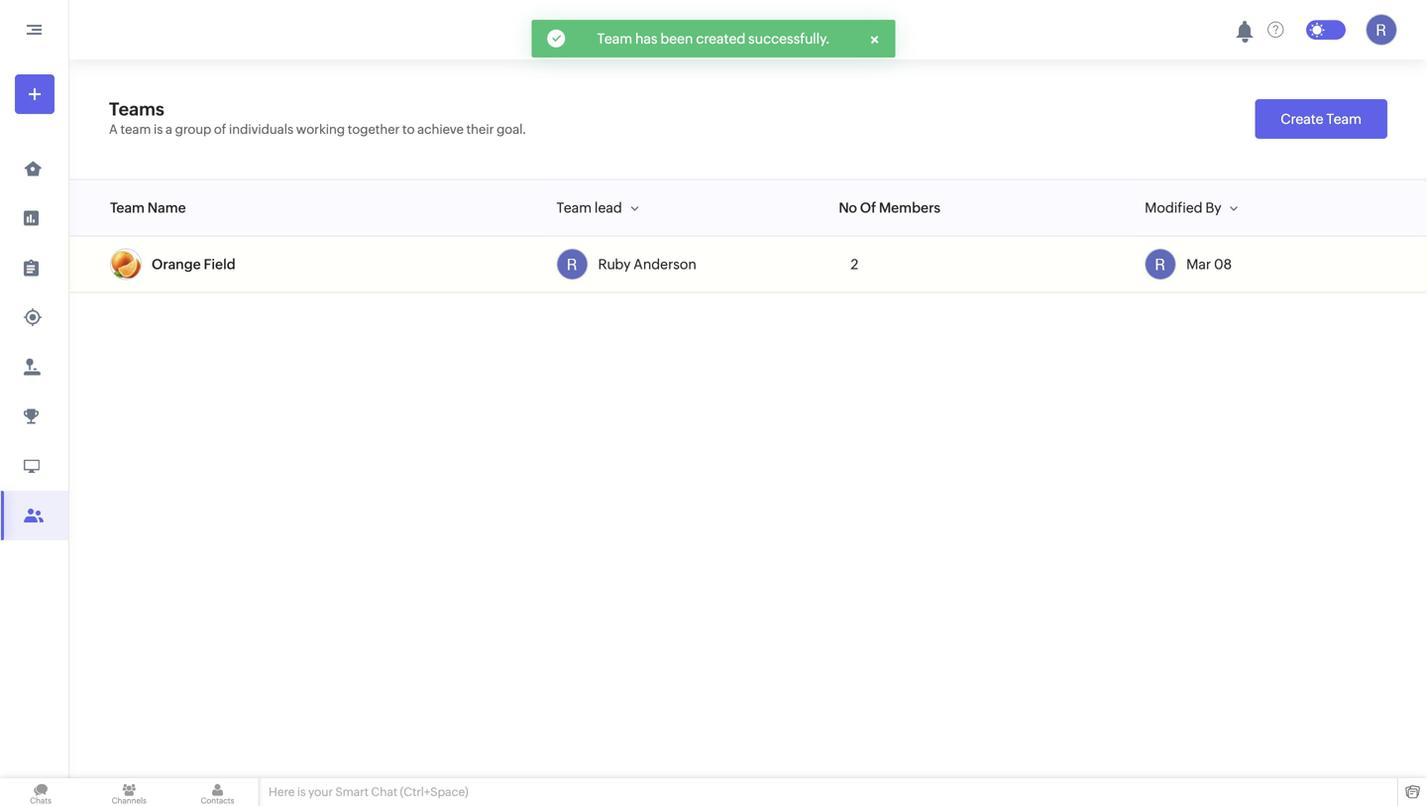 Task type: describe. For each thing, give the bounding box(es) containing it.
successfully.
[[749, 31, 830, 47]]

modified by
[[1145, 200, 1222, 216]]

create
[[1281, 111, 1324, 127]]

their
[[467, 122, 494, 137]]

smart
[[335, 785, 369, 799]]

08
[[1215, 256, 1233, 272]]

lead
[[595, 200, 622, 216]]

working
[[296, 122, 345, 137]]

mar
[[1187, 256, 1212, 272]]

achieve
[[418, 122, 464, 137]]

create team button
[[1256, 99, 1388, 139]]

channels image
[[88, 778, 170, 806]]

here is your smart chat (ctrl+space)
[[269, 785, 469, 799]]

help image
[[1268, 21, 1285, 38]]

created
[[696, 31, 746, 47]]

your
[[308, 785, 333, 799]]

teams
[[109, 99, 164, 119]]

no of members
[[839, 200, 941, 216]]

has
[[636, 31, 658, 47]]

by
[[1206, 200, 1222, 216]]

username image
[[1145, 248, 1177, 280]]

2
[[851, 256, 859, 272]]

orange
[[152, 256, 201, 272]]

no
[[839, 200, 858, 216]]

contacts image
[[177, 778, 258, 806]]

user image
[[1366, 14, 1398, 46]]

team lead
[[557, 200, 622, 216]]

mar 08
[[1187, 256, 1233, 272]]

1 horizontal spatial is
[[297, 785, 306, 799]]

is inside the teams a team is a group of individuals working together to achieve their goal.
[[154, 122, 163, 137]]



Task type: vqa. For each thing, say whether or not it's contained in the screenshot.
TWITTER
no



Task type: locate. For each thing, give the bounding box(es) containing it.
a
[[109, 122, 118, 137]]

usericon image
[[557, 248, 588, 280]]

team
[[597, 31, 633, 47], [1327, 111, 1362, 127], [110, 200, 145, 216], [557, 200, 592, 216]]

(ctrl+space)
[[400, 785, 469, 799]]

modified
[[1145, 200, 1203, 216]]

team inside field
[[557, 200, 592, 216]]

individuals
[[229, 122, 294, 137]]

list
[[0, 144, 68, 540]]

been
[[661, 31, 694, 47]]

team for team has been created successfully.
[[597, 31, 633, 47]]

to
[[403, 122, 415, 137]]

teams a team is a group of individuals working together to achieve their goal.
[[109, 99, 527, 137]]

goal.
[[497, 122, 527, 137]]

team has been created successfully.
[[597, 31, 830, 47]]

teamlogo image
[[110, 248, 142, 280]]

team for team name
[[110, 200, 145, 216]]

chat
[[371, 785, 398, 799]]

0 vertical spatial of
[[214, 122, 226, 137]]

of right group
[[214, 122, 226, 137]]

chats image
[[0, 778, 81, 806]]

members
[[879, 200, 941, 216]]

0 horizontal spatial is
[[154, 122, 163, 137]]

team name
[[110, 200, 186, 216]]

1 vertical spatial is
[[297, 785, 306, 799]]

a
[[166, 122, 173, 137]]

anderson
[[634, 256, 697, 272]]

team
[[121, 122, 151, 137]]

field
[[204, 256, 236, 272]]

1 vertical spatial of
[[860, 200, 877, 216]]

Modified By field
[[1133, 180, 1254, 235]]

0 vertical spatial is
[[154, 122, 163, 137]]

team left the has
[[597, 31, 633, 47]]

is left a
[[154, 122, 163, 137]]

Team lead field
[[545, 180, 654, 235]]

team left name
[[110, 200, 145, 216]]

together
[[348, 122, 400, 137]]

group
[[175, 122, 211, 137]]

here
[[269, 785, 295, 799]]

is left your
[[297, 785, 306, 799]]

0 horizontal spatial of
[[214, 122, 226, 137]]

of
[[214, 122, 226, 137], [860, 200, 877, 216]]

of right 'no'
[[860, 200, 877, 216]]

ruby
[[598, 256, 631, 272]]

team right create
[[1327, 111, 1362, 127]]

team left lead
[[557, 200, 592, 216]]

team inside button
[[1327, 111, 1362, 127]]

ruby anderson
[[598, 256, 697, 272]]

of inside the teams a team is a group of individuals working together to achieve their goal.
[[214, 122, 226, 137]]

orange field
[[152, 256, 236, 272]]

1 horizontal spatial of
[[860, 200, 877, 216]]

team for team lead
[[557, 200, 592, 216]]

is
[[154, 122, 163, 137], [297, 785, 306, 799]]

name
[[147, 200, 186, 216]]

create team
[[1281, 111, 1362, 127]]



